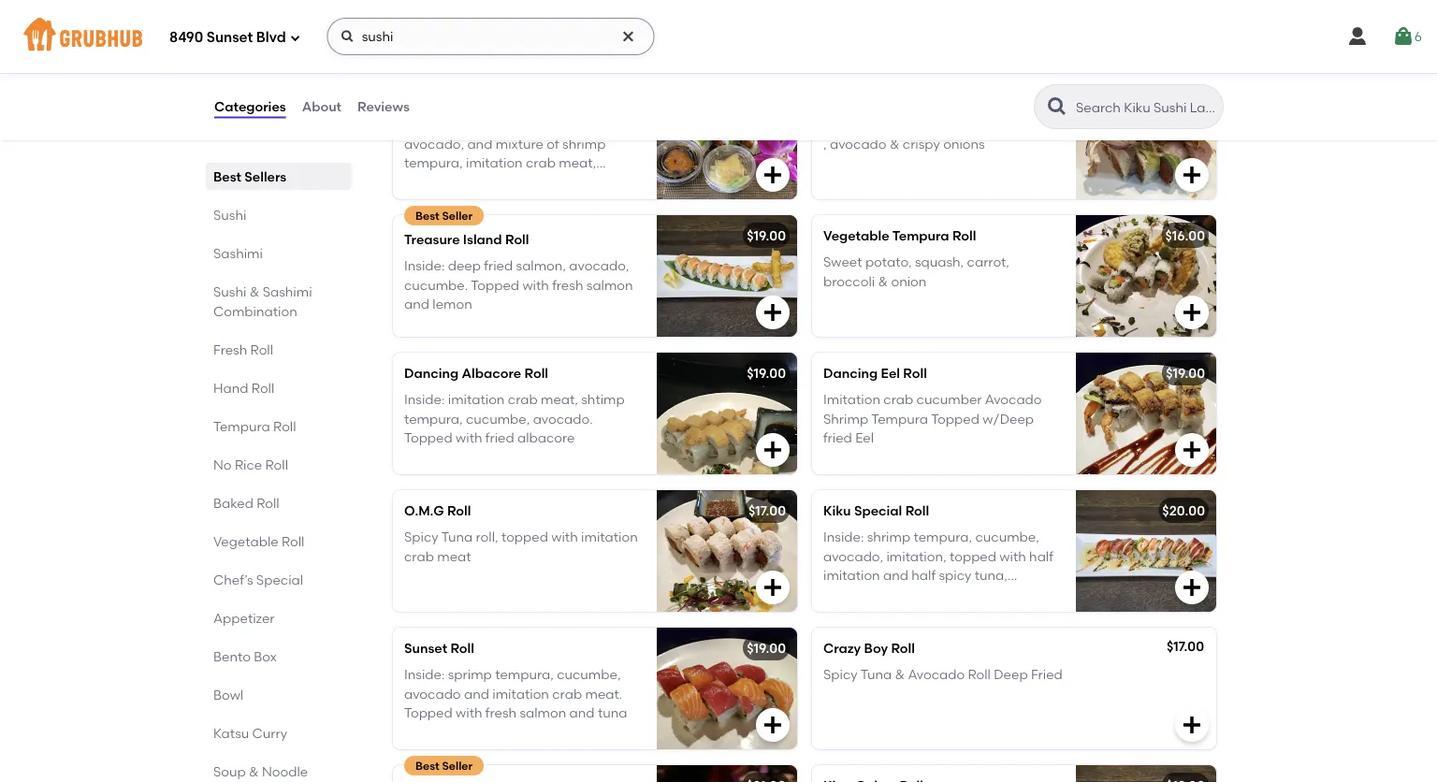 Task type: describe. For each thing, give the bounding box(es) containing it.
cucumber
[[917, 392, 982, 408]]

$19.00 for inside: sprimp tempura, cucumbe, avocado and imitation crab meat. topped with fresh salmon and tuna
[[747, 641, 786, 657]]

inside: for inside: sprimp tempura, cucumbe, avocado and imitation crab meat. topped with fresh salmon and tuna
[[404, 667, 445, 683]]

crab inside imitation crab cucumber avocado shrimp tempura topped w/deep fried eel
[[884, 392, 914, 408]]

mexicans gone wild image
[[657, 78, 797, 199]]

sushi tab
[[213, 205, 344, 225]]

spicy tuna roll, topped with imitation crab meat
[[404, 530, 638, 564]]

tuna,
[[975, 568, 1008, 583]]

mexicans
[[404, 90, 465, 106]]

sunset roll
[[404, 641, 475, 657]]

$19.00 for inside: imitation crab meat, shtimp tempura, cucumbe, avocado. topped with fried albacore
[[747, 365, 786, 381]]

8490 sunset blvd
[[169, 29, 286, 46]]

crazy boy roll
[[824, 641, 915, 657]]

katsu
[[213, 725, 249, 741]]

0 vertical spatial half
[[1030, 549, 1054, 564]]

& inside spicy tuna roll. topped with avocado, and mixture of shrimp tempura, imitation crab meat, crunch & jalapeno.
[[452, 174, 462, 190]]

tuna inside spicy tuna roll. topped with avocado, and mixture of shrimp tempura, imitation crab meat, crunch & jalapeno.
[[442, 117, 471, 133]]

roll right island
[[505, 232, 529, 248]]

with inside spicy tuna roll. topped with avocado, and mixture of shrimp tempura, imitation crab meat, crunch & jalapeno.
[[551, 117, 578, 133]]

spicy tuna & avocado roll deep fried
[[824, 667, 1063, 683]]

sashimi inside sushi & sashimi combination
[[263, 284, 312, 300]]

fish
[[963, 587, 984, 602]]

spicy for spicy tuna roll, topped with imitation crab meat
[[404, 530, 439, 545]]

treasure
[[404, 232, 460, 248]]

svg image for inside: imitation crab meat, shtimp tempura, cucumbe, avocado. topped with fried albacore
[[762, 439, 784, 461]]

shrimp
[[824, 411, 869, 427]]

treasure island roll image
[[657, 215, 797, 337]]

cucumbe.
[[404, 277, 468, 293]]

imitation inside inside: imitation crab meat, shtimp tempura, cucumbe, avocado. topped with fried albacore
[[448, 392, 505, 408]]

kiku special roll
[[824, 503, 930, 519]]

curry
[[252, 725, 287, 741]]

fresh roll
[[213, 342, 273, 358]]

onion
[[891, 273, 927, 289]]

dancing albacore roll image
[[657, 353, 797, 474]]

roll up inside: imitation crab meat, shtimp tempura, cucumbe, avocado. topped with fried albacore
[[525, 365, 549, 381]]

sashimi inside tab
[[213, 245, 263, 261]]

1 vertical spatial $17.00
[[1167, 639, 1205, 655]]

sunset roll image
[[657, 628, 797, 750]]

sunset inside main navigation navigation
[[207, 29, 253, 46]]

avocado, for treasure
[[569, 258, 629, 274]]

mixture
[[496, 136, 544, 152]]

reviews button
[[357, 73, 411, 140]]

1 horizontal spatial eel
[[881, 365, 900, 381]]

topped inside imitation crab cucumber avocado shrimp tempura topped w/deep fried eel
[[932, 411, 980, 427]]

roll,
[[476, 530, 499, 545]]

mexicans gone wild
[[404, 90, 535, 106]]

roll up carrot,
[[953, 228, 977, 244]]

best seller for treasure island roll image at the top of the page
[[416, 209, 473, 222]]

topped up spicy
[[950, 549, 997, 564]]

fried inside imitation crab cucumber avocado shrimp tempura topped w/deep fried eel
[[824, 430, 853, 446]]

spicy
[[939, 568, 972, 583]]

baked roll
[[213, 495, 280, 511]]

combination
[[213, 303, 297, 319]]

soup
[[213, 764, 246, 780]]

chef's special
[[213, 572, 303, 588]]

boy
[[864, 641, 888, 657]]

no rice roll
[[213, 457, 288, 473]]

cucumbe, for inside: shrimp tempura, cucumbe, avocado, imitation, topped with half imitation and half spicy tuna, topped with assorted fish
[[976, 530, 1040, 545]]

wild
[[506, 90, 535, 106]]

spicy tuna roll topped with albacore , avocado & crispy onions
[[824, 117, 1056, 152]]

squash,
[[915, 254, 964, 270]]

vegetable tempura roll image
[[1076, 215, 1217, 337]]

o.m.g roll image
[[657, 490, 797, 612]]

soup & noodle tab
[[213, 762, 344, 782]]

avocado, inside spicy tuna roll. topped with avocado, and mixture of shrimp tempura, imitation crab meat, crunch & jalapeno.
[[404, 136, 464, 152]]

noodle
[[262, 764, 308, 780]]

about button
[[301, 73, 343, 140]]

main navigation navigation
[[0, 0, 1438, 73]]

special for kiku
[[854, 503, 903, 519]]

crispy
[[903, 136, 941, 152]]

avocado inside inside: sprimp tempura, cucumbe, avocado and imitation crab meat. topped with fresh salmon and tuna
[[404, 686, 461, 702]]

& inside spicy tuna roll topped with albacore , avocado & crispy onions
[[890, 136, 900, 152]]

deep
[[448, 258, 481, 274]]

appetizer tab
[[213, 608, 344, 628]]

dynamic albacore roll image
[[1076, 78, 1217, 199]]

soup & noodle
[[213, 764, 308, 780]]

tempura, inside inside: sprimp tempura, cucumbe, avocado and imitation crab meat. topped with fresh salmon and tuna
[[495, 667, 554, 683]]

vegetable roll
[[213, 534, 305, 549]]

dancing eel roll image
[[1076, 353, 1217, 474]]

fresh inside inside: deep fried salmon, avocado, cucumbe. topped with fresh salmon and lemon
[[552, 277, 584, 293]]

best sellers tab
[[213, 167, 344, 186]]

vegetable tempura roll
[[824, 228, 977, 244]]

o.m.g
[[404, 503, 444, 519]]

svg image for imitation crab cucumber avocado shrimp tempura topped w/deep fried eel
[[1181, 439, 1204, 461]]

roll.
[[474, 117, 497, 133]]

and down sprimp
[[464, 686, 489, 702]]

katsu curry tab
[[213, 724, 344, 743]]

island
[[463, 232, 502, 248]]

roll
[[895, 117, 914, 133]]

cucumbe, for inside: sprimp tempura, cucumbe, avocado and imitation crab meat. topped with fresh salmon and tuna
[[557, 667, 621, 683]]

& down "crazy boy roll"
[[895, 667, 905, 683]]

tuna for meat
[[442, 530, 473, 545]]

crazy
[[824, 641, 861, 657]]

Search Kiku Sushi Larchmont search field
[[1075, 98, 1218, 116]]

onions
[[944, 136, 985, 152]]

tempura inside tab
[[213, 418, 270, 434]]

imitation crab cucumber avocado shrimp tempura topped w/deep fried eel
[[824, 392, 1042, 446]]

no
[[213, 457, 232, 473]]

jalapeno.
[[465, 174, 524, 190]]

shrimp inside the inside: shrimp tempura, cucumbe, avocado, imitation, topped with half imitation and half spicy tuna, topped with assorted fish
[[867, 530, 911, 545]]

reviews
[[358, 99, 410, 115]]

svg image for inside: shrimp tempura, cucumbe, avocado, imitation, topped with half imitation and half spicy tuna, topped with assorted fish
[[1181, 577, 1204, 599]]

crab inside spicy tuna roll. topped with avocado, and mixture of shrimp tempura, imitation crab meat, crunch & jalapeno.
[[526, 155, 556, 171]]

tuna inside inside: sprimp tempura, cucumbe, avocado and imitation crab meat. topped with fresh salmon and tuna
[[598, 705, 628, 721]]

svg image inside 6 button
[[1393, 25, 1415, 48]]

shrimp inside spicy tuna roll. topped with avocado, and mixture of shrimp tempura, imitation crab meat, crunch & jalapeno.
[[563, 136, 606, 152]]

0 vertical spatial $17.00
[[749, 503, 786, 519]]

sushi & sashimi combination
[[213, 284, 312, 319]]

potato,
[[866, 254, 912, 270]]

no rice roll tab
[[213, 455, 344, 475]]

sashimi tab
[[213, 243, 344, 263]]

avocado for cucumber
[[985, 392, 1042, 408]]

best for bruce roll image
[[416, 759, 440, 773]]

avocado inside spicy tuna roll topped with albacore , avocado & crispy onions
[[830, 136, 887, 152]]

sprimp
[[448, 667, 492, 683]]

with inside spicy tuna roll topped with albacore , avocado & crispy onions
[[968, 117, 994, 133]]

vegetable for vegetable tempura roll
[[824, 228, 890, 244]]

baked
[[213, 495, 254, 511]]

6 button
[[1393, 20, 1423, 53]]

and inside the inside: shrimp tempura, cucumbe, avocado, imitation, topped with half imitation and half spicy tuna, topped with assorted fish
[[884, 568, 909, 583]]

bento
[[213, 649, 251, 665]]

seller for bruce roll image
[[442, 759, 473, 773]]

roll inside 'tab'
[[265, 457, 288, 473]]

crab inside inside: sprimp tempura, cucumbe, avocado and imitation crab meat. topped with fresh salmon and tuna
[[552, 686, 582, 702]]

categories button
[[213, 73, 287, 140]]

assorted
[[903, 587, 959, 602]]

best seller button
[[393, 756, 797, 783]]

treasure island roll
[[404, 232, 529, 248]]

& inside sushi & sashimi combination
[[250, 284, 260, 300]]

search icon image
[[1046, 95, 1069, 118]]

rice
[[235, 457, 262, 473]]

fresh
[[213, 342, 247, 358]]

topped inside inside: deep fried salmon, avocado, cucumbe. topped with fresh salmon and lemon
[[471, 277, 520, 293]]

spicy for spicy tuna roll topped with albacore , avocado & crispy onions
[[824, 117, 858, 133]]

o.m.g roll
[[404, 503, 471, 519]]

sweet
[[824, 254, 863, 270]]

and inside inside: deep fried salmon, avocado, cucumbe. topped with fresh salmon and lemon
[[404, 296, 430, 312]]

box
[[254, 649, 277, 665]]

6
[[1415, 28, 1423, 44]]

with inside spicy tuna roll, topped with imitation crab meat
[[552, 530, 578, 545]]

avocado.
[[533, 411, 593, 427]]

cucumbe, inside inside: imitation crab meat, shtimp tempura, cucumbe, avocado. topped with fried albacore
[[466, 411, 530, 427]]

topped inside inside: sprimp tempura, cucumbe, avocado and imitation crab meat. topped with fresh salmon and tuna
[[404, 705, 453, 721]]

topped inside spicy tuna roll, topped with imitation crab meat
[[502, 530, 548, 545]]

bowl
[[213, 687, 243, 703]]

with inside inside: imitation crab meat, shtimp tempura, cucumbe, avocado. topped with fried albacore
[[456, 430, 482, 446]]

best seller for bruce roll image
[[416, 759, 473, 773]]

roll down baked roll tab
[[282, 534, 305, 549]]

roll up sprimp
[[451, 641, 475, 657]]



Task type: locate. For each thing, give the bounding box(es) containing it.
roll up no rice roll 'tab'
[[273, 418, 296, 434]]

0 vertical spatial best
[[213, 168, 241, 184]]

albacore inside spicy tuna roll topped with albacore , avocado & crispy onions
[[997, 117, 1056, 133]]

2 best seller from the top
[[416, 759, 473, 773]]

1 vertical spatial shrimp
[[867, 530, 911, 545]]

best sellers
[[213, 168, 287, 184]]

crab inside inside: imitation crab meat, shtimp tempura, cucumbe, avocado. topped with fried albacore
[[508, 392, 538, 408]]

deep
[[994, 667, 1028, 683]]

topped right roll,
[[502, 530, 548, 545]]

of
[[547, 136, 559, 152]]

imitation inside spicy tuna roll. topped with avocado, and mixture of shrimp tempura, imitation crab meat, crunch & jalapeno.
[[466, 155, 523, 171]]

inside: down sunset roll
[[404, 667, 445, 683]]

1 horizontal spatial fresh
[[552, 277, 584, 293]]

tempura inside imitation crab cucumber avocado shrimp tempura topped w/deep fried eel
[[872, 411, 929, 427]]

chef's special tab
[[213, 570, 344, 590]]

0 horizontal spatial vegetable
[[213, 534, 279, 549]]

0 vertical spatial sushi
[[213, 207, 247, 223]]

topped inside inside: imitation crab meat, shtimp tempura, cucumbe, avocado. topped with fried albacore
[[404, 430, 453, 446]]

0 horizontal spatial special
[[256, 572, 303, 588]]

avocado down "crazy boy roll"
[[908, 667, 965, 683]]

vegetable inside tab
[[213, 534, 279, 549]]

0 vertical spatial albacore
[[997, 117, 1056, 133]]

tempura, up 'crunch'
[[404, 155, 463, 171]]

0 vertical spatial salmon
[[587, 277, 633, 293]]

1 horizontal spatial sunset
[[404, 641, 448, 657]]

tuna inside spicy tuna roll, topped with imitation crab meat
[[442, 530, 473, 545]]

avocado for &
[[908, 667, 965, 683]]

svg image
[[762, 439, 784, 461], [1181, 439, 1204, 461], [1181, 577, 1204, 599], [1181, 714, 1204, 737]]

& right soup
[[249, 764, 259, 780]]

spicy inside spicy tuna roll. topped with avocado, and mixture of shrimp tempura, imitation crab meat, crunch & jalapeno.
[[404, 117, 439, 133]]

best seller inside best seller button
[[416, 759, 473, 773]]

special down vegetable roll tab
[[256, 572, 303, 588]]

sushi up combination
[[213, 284, 247, 300]]

topped
[[500, 117, 548, 133], [471, 277, 520, 293], [932, 411, 980, 427], [404, 430, 453, 446], [404, 705, 453, 721]]

0 vertical spatial meat,
[[559, 155, 596, 171]]

topped up o.m.g
[[404, 430, 453, 446]]

1 seller from the top
[[442, 209, 473, 222]]

and down imitation,
[[884, 568, 909, 583]]

0 horizontal spatial avocado
[[404, 686, 461, 702]]

vegetable for vegetable roll
[[213, 534, 279, 549]]

maria special roll image
[[657, 0, 797, 62]]

0 horizontal spatial fresh
[[486, 705, 517, 721]]

sashimi up combination
[[263, 284, 312, 300]]

with left assorted
[[874, 587, 900, 602]]

roll
[[953, 228, 977, 244], [505, 232, 529, 248], [250, 342, 273, 358], [525, 365, 549, 381], [904, 365, 927, 381], [252, 380, 275, 396], [273, 418, 296, 434], [265, 457, 288, 473], [257, 495, 280, 511], [447, 503, 471, 519], [906, 503, 930, 519], [282, 534, 305, 549], [451, 641, 475, 657], [892, 641, 915, 657], [968, 667, 991, 683]]

inside: inside inside: imitation crab meat, shtimp tempura, cucumbe, avocado. topped with fried albacore
[[404, 392, 445, 408]]

cucumbe, inside the inside: shrimp tempura, cucumbe, avocado, imitation, topped with half imitation and half spicy tuna, topped with assorted fish
[[976, 530, 1040, 545]]

kiku
[[824, 503, 851, 519]]

roll right o.m.g
[[447, 503, 471, 519]]

1 horizontal spatial half
[[1030, 549, 1054, 564]]

1 vertical spatial vegetable
[[213, 534, 279, 549]]

1 horizontal spatial cucumbe,
[[557, 667, 621, 683]]

& down potato,
[[878, 273, 888, 289]]

1 vertical spatial best
[[416, 209, 440, 222]]

$19.00 for imitation crab cucumber avocado shrimp tempura topped w/deep fried eel
[[1166, 365, 1206, 381]]

2 vertical spatial best
[[416, 759, 440, 773]]

spicy for spicy tuna & avocado roll deep fried
[[824, 667, 858, 683]]

1 vertical spatial best seller
[[416, 759, 473, 773]]

& right 'crunch'
[[452, 174, 462, 190]]

topped up crazy
[[824, 587, 870, 602]]

inside: down kiku
[[824, 530, 864, 545]]

spicy down crazy
[[824, 667, 858, 683]]

inside: inside inside: deep fried salmon, avocado, cucumbe. topped with fresh salmon and lemon
[[404, 258, 445, 274]]

hand roll tab
[[213, 378, 344, 398]]

avocado up w/deep
[[985, 392, 1042, 408]]

fried down shrimp
[[824, 430, 853, 446]]

albacore
[[518, 430, 575, 446]]

fried
[[484, 258, 513, 274], [486, 430, 514, 446], [824, 430, 853, 446]]

0 vertical spatial avocado
[[830, 136, 887, 152]]

tempura roll
[[213, 418, 296, 434]]

hand
[[213, 380, 249, 396]]

and down "meat."
[[570, 705, 595, 721]]

shtimp
[[582, 392, 625, 408]]

meat.
[[585, 686, 623, 702]]

imitation inside inside: sprimp tempura, cucumbe, avocado and imitation crab meat. topped with fresh salmon and tuna
[[493, 686, 549, 702]]

roll up imitation,
[[906, 503, 930, 519]]

dancing albacore roll
[[404, 365, 549, 381]]

topped inside spicy tuna roll. topped with avocado, and mixture of shrimp tempura, imitation crab meat, crunch & jalapeno.
[[500, 117, 548, 133]]

special inside tab
[[256, 572, 303, 588]]

tempura down imitation
[[872, 411, 929, 427]]

tempura, up imitation,
[[914, 530, 973, 545]]

Search for food, convenience, alcohol... search field
[[327, 18, 655, 55]]

1 horizontal spatial albacore
[[997, 117, 1056, 133]]

1 vertical spatial cucumbe,
[[976, 530, 1040, 545]]

inside: deep fried salmon, avocado, cucumbe. topped with fresh salmon and lemon
[[404, 258, 633, 312]]

categories
[[214, 99, 286, 115]]

0 horizontal spatial dancing
[[404, 365, 459, 381]]

2 horizontal spatial cucumbe,
[[976, 530, 1040, 545]]

1 vertical spatial tuna
[[442, 530, 473, 545]]

lemon
[[433, 296, 472, 312]]

1 vertical spatial sushi
[[213, 284, 247, 300]]

cucumbe, up "meat."
[[557, 667, 621, 683]]

half
[[1030, 549, 1054, 564], [912, 568, 936, 583]]

spicy
[[404, 117, 439, 133], [824, 117, 858, 133], [404, 530, 439, 545], [824, 667, 858, 683]]

avocado, right salmon,
[[569, 258, 629, 274]]

& inside tab
[[249, 764, 259, 780]]

inside: inside inside: sprimp tempura, cucumbe, avocado and imitation crab meat. topped with fresh salmon and tuna
[[404, 667, 445, 683]]

tuna left roll
[[861, 117, 892, 133]]

cucumbe, up the tuna, at right bottom
[[976, 530, 1040, 545]]

meat,
[[559, 155, 596, 171], [541, 392, 578, 408]]

1 horizontal spatial salmon
[[587, 277, 633, 293]]

fried down island
[[484, 258, 513, 274]]

sushi down best sellers
[[213, 207, 247, 223]]

2 vertical spatial tuna
[[861, 667, 892, 683]]

0 vertical spatial eel
[[881, 365, 900, 381]]

avocado inside imitation crab cucumber avocado shrimp tempura topped w/deep fried eel
[[985, 392, 1042, 408]]

bowl tab
[[213, 685, 344, 705]]

with
[[551, 117, 578, 133], [968, 117, 994, 133], [523, 277, 549, 293], [456, 430, 482, 446], [552, 530, 578, 545], [1000, 549, 1027, 564], [874, 587, 900, 602], [456, 705, 482, 721]]

dancing for inside:
[[404, 365, 459, 381]]

fresh down sprimp
[[486, 705, 517, 721]]

topped
[[918, 117, 964, 133], [502, 530, 548, 545], [950, 549, 997, 564], [824, 587, 870, 602]]

tempura, inside the inside: shrimp tempura, cucumbe, avocado, imitation, topped with half imitation and half spicy tuna, topped with assorted fish
[[914, 530, 973, 545]]

tempura, right sprimp
[[495, 667, 554, 683]]

cucumbe,
[[466, 411, 530, 427], [976, 530, 1040, 545], [557, 667, 621, 683]]

imitation
[[824, 392, 881, 408]]

eel inside imitation crab cucumber avocado shrimp tempura topped w/deep fried eel
[[856, 430, 874, 446]]

crab down dancing eel roll on the right of the page
[[884, 392, 914, 408]]

1 horizontal spatial shrimp
[[867, 530, 911, 545]]

tuna down boy at the right
[[861, 667, 892, 683]]

meat
[[437, 549, 471, 564]]

& down roll
[[890, 136, 900, 152]]

1 vertical spatial avocado
[[908, 667, 965, 683]]

sushi for sushi & sashimi combination
[[213, 284, 247, 300]]

1 vertical spatial seller
[[442, 759, 473, 773]]

tuna up the meat
[[442, 530, 473, 545]]

eel down shrimp
[[856, 430, 874, 446]]

0 horizontal spatial half
[[912, 568, 936, 583]]

1 vertical spatial tuna
[[598, 705, 628, 721]]

seller down sprimp
[[442, 759, 473, 773]]

shrimp right of
[[563, 136, 606, 152]]

0 horizontal spatial cucumbe,
[[466, 411, 530, 427]]

sashimi up sushi & sashimi combination
[[213, 245, 263, 261]]

spicy inside spicy tuna roll, topped with imitation crab meat
[[404, 530, 439, 545]]

imitation
[[466, 155, 523, 171], [448, 392, 505, 408], [581, 530, 638, 545], [824, 568, 880, 583], [493, 686, 549, 702]]

with up the tuna, at right bottom
[[1000, 549, 1027, 564]]

vegetable
[[824, 228, 890, 244], [213, 534, 279, 549]]

about
[[302, 99, 342, 115]]

spicy tuna roll. topped with avocado, and mixture of shrimp tempura, imitation crab meat, crunch & jalapeno.
[[404, 117, 606, 190]]

imitation inside spicy tuna roll, topped with imitation crab meat
[[581, 530, 638, 545]]

with inside inside: deep fried salmon, avocado, cucumbe. topped with fresh salmon and lemon
[[523, 277, 549, 293]]

tempura,
[[404, 155, 463, 171], [404, 411, 463, 427], [914, 530, 973, 545], [495, 667, 554, 683]]

& inside sweet potato, squash, carrot, broccoli & onion
[[878, 273, 888, 289]]

0 horizontal spatial avocado
[[908, 667, 965, 683]]

tempura, down dancing albacore roll
[[404, 411, 463, 427]]

carrot,
[[967, 254, 1010, 270]]

sushi inside sushi & sashimi combination
[[213, 284, 247, 300]]

topped up mixture
[[500, 117, 548, 133]]

0 vertical spatial tuna
[[861, 117, 892, 133]]

special right kiku
[[854, 503, 903, 519]]

with up onions at the top right
[[968, 117, 994, 133]]

inside: for inside: imitation crab meat, shtimp tempura, cucumbe, avocado. topped with fried albacore
[[404, 392, 445, 408]]

and down cucumbe.
[[404, 296, 430, 312]]

0 horizontal spatial tuna
[[442, 117, 471, 133]]

fresh roll tab
[[213, 340, 344, 359]]

dancing up imitation
[[824, 365, 878, 381]]

&
[[890, 136, 900, 152], [452, 174, 462, 190], [878, 273, 888, 289], [250, 284, 260, 300], [895, 667, 905, 683], [249, 764, 259, 780]]

avocado, inside inside: deep fried salmon, avocado, cucumbe. topped with fresh salmon and lemon
[[569, 258, 629, 274]]

avocado down sprimp
[[404, 686, 461, 702]]

albacore
[[997, 117, 1056, 133], [462, 365, 522, 381]]

1 vertical spatial special
[[256, 572, 303, 588]]

dancing
[[404, 365, 459, 381], [824, 365, 878, 381]]

w/deep
[[983, 411, 1034, 427]]

1 horizontal spatial avocado,
[[569, 258, 629, 274]]

1 vertical spatial fresh
[[486, 705, 517, 721]]

crab inside spicy tuna roll, topped with imitation crab meat
[[404, 549, 434, 564]]

0 vertical spatial tuna
[[442, 117, 471, 133]]

best inside button
[[416, 759, 440, 773]]

0 vertical spatial avocado
[[985, 392, 1042, 408]]

inside: shrimp tempura, cucumbe, avocado, imitation, topped with half imitation and half spicy tuna, topped with assorted fish
[[824, 530, 1054, 602]]

sushi & sashimi combination tab
[[213, 282, 344, 321]]

0 vertical spatial vegetable
[[824, 228, 890, 244]]

inside: sprimp tempura, cucumbe, avocado and imitation crab meat. topped with fresh salmon and tuna
[[404, 667, 628, 721]]

crab
[[526, 155, 556, 171], [508, 392, 538, 408], [884, 392, 914, 408], [404, 549, 434, 564], [552, 686, 582, 702]]

fresh down salmon,
[[552, 277, 584, 293]]

and
[[467, 136, 493, 152], [404, 296, 430, 312], [884, 568, 909, 583], [464, 686, 489, 702], [570, 705, 595, 721]]

1 vertical spatial half
[[912, 568, 936, 583]]

vegetable roll tab
[[213, 532, 344, 551]]

roll right baked
[[257, 495, 280, 511]]

with down salmon,
[[523, 277, 549, 293]]

inside: inside the inside: shrimp tempura, cucumbe, avocado, imitation, topped with half imitation and half spicy tuna, topped with assorted fish
[[824, 530, 864, 545]]

topped down the cucumber
[[932, 411, 980, 427]]

tuna down "meat."
[[598, 705, 628, 721]]

1 vertical spatial meat,
[[541, 392, 578, 408]]

imitation inside the inside: shrimp tempura, cucumbe, avocado, imitation, topped with half imitation and half spicy tuna, topped with assorted fish
[[824, 568, 880, 583]]

& up combination
[[250, 284, 260, 300]]

fried inside inside: deep fried salmon, avocado, cucumbe. topped with fresh salmon and lemon
[[484, 258, 513, 274]]

imitation,
[[887, 549, 947, 564]]

fried left the albacore
[[486, 430, 514, 446]]

inside:
[[404, 258, 445, 274], [404, 392, 445, 408], [824, 530, 864, 545], [404, 667, 445, 683]]

meat, up avocado.
[[541, 392, 578, 408]]

salmon inside inside: deep fried salmon, avocado, cucumbe. topped with fresh salmon and lemon
[[587, 277, 633, 293]]

1 vertical spatial salmon
[[520, 705, 567, 721]]

tuna inside spicy tuna roll topped with albacore , avocado & crispy onions
[[861, 117, 892, 133]]

vegetable up 'sweet'
[[824, 228, 890, 244]]

broccoli
[[824, 273, 875, 289]]

$20.00
[[1163, 503, 1206, 519]]

fried
[[1031, 667, 1063, 683]]

seller inside button
[[442, 759, 473, 773]]

with right roll,
[[552, 530, 578, 545]]

topped up crispy
[[918, 117, 964, 133]]

2 seller from the top
[[442, 759, 473, 773]]

with up of
[[551, 117, 578, 133]]

sellers
[[245, 168, 287, 184]]

0 vertical spatial special
[[854, 503, 903, 519]]

$16.00
[[1166, 228, 1206, 244]]

crunch
[[404, 174, 449, 190]]

roll right fresh
[[250, 342, 273, 358]]

meat, down of
[[559, 155, 596, 171]]

salmon,
[[516, 258, 566, 274]]

avocado, down kiku
[[824, 549, 884, 564]]

king cobra roll image
[[1076, 766, 1217, 783]]

fried inside inside: imitation crab meat, shtimp tempura, cucumbe, avocado. topped with fried albacore
[[486, 430, 514, 446]]

bento box tab
[[213, 647, 344, 666]]

tuna for avocado
[[861, 117, 892, 133]]

vegetable down baked roll at the bottom of page
[[213, 534, 279, 549]]

0 horizontal spatial sunset
[[207, 29, 253, 46]]

best
[[213, 168, 241, 184], [416, 209, 440, 222], [416, 759, 440, 773]]

0 horizontal spatial albacore
[[462, 365, 522, 381]]

crab up avocado.
[[508, 392, 538, 408]]

8490
[[169, 29, 203, 46]]

1 dancing from the left
[[404, 365, 459, 381]]

tempura up 'squash,' in the top right of the page
[[893, 228, 950, 244]]

0 horizontal spatial salmon
[[520, 705, 567, 721]]

0 vertical spatial best seller
[[416, 209, 473, 222]]

cucumbe, inside inside: sprimp tempura, cucumbe, avocado and imitation crab meat. topped with fresh salmon and tuna
[[557, 667, 621, 683]]

kiku special roll image
[[1076, 490, 1217, 612]]

chef's
[[213, 572, 253, 588]]

baked roll tab
[[213, 493, 344, 513]]

2 sushi from the top
[[213, 284, 247, 300]]

roll right rice
[[265, 457, 288, 473]]

1 vertical spatial albacore
[[462, 365, 522, 381]]

roll left deep at the right bottom of page
[[968, 667, 991, 683]]

salmon inside inside: sprimp tempura, cucumbe, avocado and imitation crab meat. topped with fresh salmon and tuna
[[520, 705, 567, 721]]

1 horizontal spatial tuna
[[598, 705, 628, 721]]

svg image for spicy tuna & avocado roll deep fried
[[1181, 714, 1204, 737]]

seller for treasure island roll image at the top of the page
[[442, 209, 473, 222]]

avocado, for kiku
[[824, 549, 884, 564]]

2 horizontal spatial avocado,
[[824, 549, 884, 564]]

$19.00
[[747, 228, 786, 244], [747, 365, 786, 381], [1166, 365, 1206, 381], [747, 641, 786, 657]]

meat, inside inside: imitation crab meat, shtimp tempura, cucumbe, avocado. topped with fried albacore
[[541, 392, 578, 408]]

spicy down o.m.g
[[404, 530, 439, 545]]

eel
[[881, 365, 900, 381], [856, 430, 874, 446]]

and down roll. at the left of page
[[467, 136, 493, 152]]

crab down of
[[526, 155, 556, 171]]

spicy inside spicy tuna roll topped with albacore , avocado & crispy onions
[[824, 117, 858, 133]]

with inside inside: sprimp tempura, cucumbe, avocado and imitation crab meat. topped with fresh salmon and tuna
[[456, 705, 482, 721]]

crab left "meat."
[[552, 686, 582, 702]]

cucumbe, down dancing albacore roll
[[466, 411, 530, 427]]

0 horizontal spatial shrimp
[[563, 136, 606, 152]]

2 vertical spatial cucumbe,
[[557, 667, 621, 683]]

1 horizontal spatial $17.00
[[1167, 639, 1205, 655]]

1 vertical spatial sashimi
[[263, 284, 312, 300]]

inside: for inside: deep fried salmon, avocado, cucumbe. topped with fresh salmon and lemon
[[404, 258, 445, 274]]

1 best seller from the top
[[416, 209, 473, 222]]

0 vertical spatial cucumbe,
[[466, 411, 530, 427]]

topped down sprimp
[[404, 705, 453, 721]]

0 vertical spatial avocado,
[[404, 136, 464, 152]]

tuna
[[861, 117, 892, 133], [442, 530, 473, 545], [861, 667, 892, 683]]

with down sprimp
[[456, 705, 482, 721]]

appetizer
[[213, 610, 275, 626]]

dancing down lemon
[[404, 365, 459, 381]]

avocado
[[985, 392, 1042, 408], [908, 667, 965, 683]]

special for chef's
[[256, 572, 303, 588]]

2 dancing from the left
[[824, 365, 878, 381]]

$18.00
[[1166, 90, 1206, 106]]

2 vertical spatial avocado,
[[824, 549, 884, 564]]

crab left the meat
[[404, 549, 434, 564]]

sunset
[[207, 29, 253, 46], [404, 641, 448, 657]]

roll right boy at the right
[[892, 641, 915, 657]]

1 horizontal spatial special
[[854, 503, 903, 519]]

avocado, inside the inside: shrimp tempura, cucumbe, avocado, imitation, topped with half imitation and half spicy tuna, topped with assorted fish
[[824, 549, 884, 564]]

tempura, inside inside: imitation crab meat, shtimp tempura, cucumbe, avocado. topped with fried albacore
[[404, 411, 463, 427]]

1 horizontal spatial dancing
[[824, 365, 878, 381]]

salmon
[[587, 277, 633, 293], [520, 705, 567, 721]]

1 horizontal spatial avocado
[[830, 136, 887, 152]]

inside: imitation crab meat, shtimp tempura, cucumbe, avocado. topped with fried albacore
[[404, 392, 625, 446]]

dancing for imitation
[[824, 365, 878, 381]]

1 vertical spatial avocado,
[[569, 258, 629, 274]]

tempura down hand roll
[[213, 418, 270, 434]]

roll right the hand
[[252, 380, 275, 396]]

0 vertical spatial seller
[[442, 209, 473, 222]]

0 vertical spatial fresh
[[552, 277, 584, 293]]

meat, inside spicy tuna roll. topped with avocado, and mixture of shrimp tempura, imitation crab meat, crunch & jalapeno.
[[559, 155, 596, 171]]

1 horizontal spatial avocado
[[985, 392, 1042, 408]]

tempura
[[893, 228, 950, 244], [872, 411, 929, 427], [213, 418, 270, 434]]

bruce roll image
[[657, 766, 797, 783]]

inside: down dancing albacore roll
[[404, 392, 445, 408]]

eel up imitation crab cucumber avocado shrimp tempura topped w/deep fried eel
[[881, 365, 900, 381]]

roll up the cucumber
[[904, 365, 927, 381]]

seller up treasure island roll
[[442, 209, 473, 222]]

sushi for sushi
[[213, 207, 247, 223]]

fresh
[[552, 277, 584, 293], [486, 705, 517, 721]]

0 horizontal spatial eel
[[856, 430, 874, 446]]

tempura, inside spicy tuna roll. topped with avocado, and mixture of shrimp tempura, imitation crab meat, crunch & jalapeno.
[[404, 155, 463, 171]]

0 vertical spatial sunset
[[207, 29, 253, 46]]

0 vertical spatial shrimp
[[563, 136, 606, 152]]

inside: for inside: shrimp tempura, cucumbe, avocado, imitation, topped with half imitation and half spicy tuna, topped with assorted fish
[[824, 530, 864, 545]]

spicy up ,
[[824, 117, 858, 133]]

and inside spicy tuna roll. topped with avocado, and mixture of shrimp tempura, imitation crab meat, crunch & jalapeno.
[[467, 136, 493, 152]]

with down dancing albacore roll
[[456, 430, 482, 446]]

1 vertical spatial avocado
[[404, 686, 461, 702]]

topped inside spicy tuna roll topped with albacore , avocado & crispy onions
[[918, 117, 964, 133]]

avocado right ,
[[830, 136, 887, 152]]

fresh inside inside: sprimp tempura, cucumbe, avocado and imitation crab meat. topped with fresh salmon and tuna
[[486, 705, 517, 721]]

topped down deep at the left of page
[[471, 277, 520, 293]]

0 horizontal spatial $17.00
[[749, 503, 786, 519]]

1 horizontal spatial vegetable
[[824, 228, 890, 244]]

0 horizontal spatial avocado,
[[404, 136, 464, 152]]

sashimi
[[213, 245, 263, 261], [263, 284, 312, 300]]

1 sushi from the top
[[213, 207, 247, 223]]

,
[[824, 136, 827, 152]]

svg image
[[1347, 25, 1369, 48], [1393, 25, 1415, 48], [340, 29, 355, 44], [621, 29, 636, 44], [290, 32, 301, 44], [762, 164, 784, 186], [1181, 164, 1204, 186], [762, 301, 784, 324], [1181, 301, 1204, 324], [762, 577, 784, 599], [762, 714, 784, 737]]

best for treasure island roll image at the top of the page
[[416, 209, 440, 222]]

hand roll
[[213, 380, 275, 396]]

tuna left roll. at the left of page
[[442, 117, 471, 133]]

1 vertical spatial sunset
[[404, 641, 448, 657]]

tempura roll tab
[[213, 417, 344, 436]]

inside: up cucumbe.
[[404, 258, 445, 274]]

spicy down mexicans
[[404, 117, 439, 133]]

0 vertical spatial sashimi
[[213, 245, 263, 261]]

1 vertical spatial eel
[[856, 430, 874, 446]]

avocado, up 'crunch'
[[404, 136, 464, 152]]

spicy for spicy tuna roll. topped with avocado, and mixture of shrimp tempura, imitation crab meat, crunch & jalapeno.
[[404, 117, 439, 133]]

gone
[[468, 90, 503, 106]]

bento box
[[213, 649, 277, 665]]

best inside tab
[[213, 168, 241, 184]]



